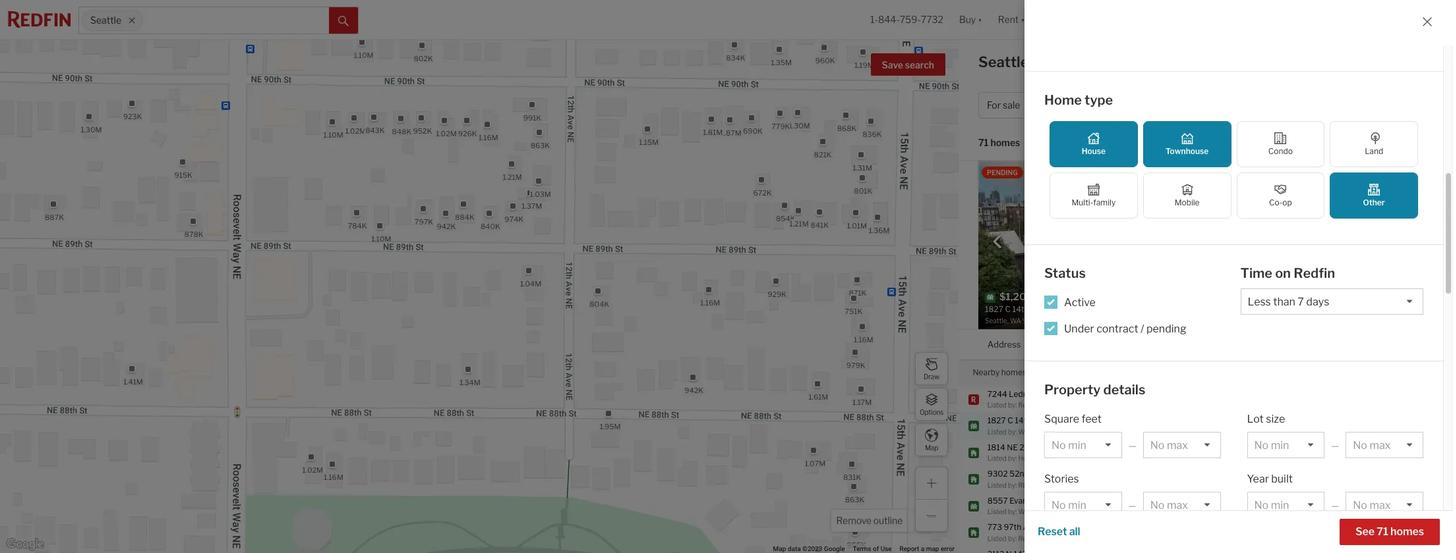Task type: vqa. For each thing, say whether or not it's contained in the screenshot.
left reports
no



Task type: describe. For each thing, give the bounding box(es) containing it.
0 horizontal spatial hill
[[1096, 421, 1108, 431]]

1814 ne 25th pl link
[[988, 443, 1056, 454]]

1.21m 1.37m
[[503, 172, 542, 211]]

— for square feet
[[1129, 441, 1137, 452]]

1814 ne 25th pl listed by: homesmart real estate assoc
[[988, 443, 1113, 463]]

more
[[1279, 193, 1298, 203]]

1.95m
[[600, 422, 621, 432]]

map region
[[0, 0, 1075, 554]]

24 hrs for $455
[[1368, 448, 1392, 458]]

2 vertical spatial 1.10m
[[371, 235, 391, 244]]

photo of 1827 c 14th ave, seattle, wa 98122 image
[[979, 161, 1206, 330]]

year built
[[1247, 474, 1293, 486]]

remove outline button
[[832, 510, 907, 533]]

672k
[[753, 188, 772, 197]]

gatewood
[[1068, 395, 1107, 405]]

option group containing house
[[1050, 121, 1419, 219]]

next button image
[[1181, 235, 1194, 248]]

layouts,
[[1382, 183, 1410, 193]]

1.37m
[[522, 201, 542, 211]]

brokers,
[[1074, 482, 1100, 490]]

listed for 9302 52nd ave s
[[988, 482, 1007, 490]]

photos button
[[1348, 140, 1401, 159]]

$754
[[1283, 214, 1304, 224]]

ne inside 1814 ne 25th pl listed by: homesmart real estate assoc
[[1007, 443, 1018, 453]]

974k
[[505, 214, 524, 224]]

hrs for $600
[[1380, 501, 1392, 511]]

71 homes
[[979, 137, 1021, 149]]

real for kennydale
[[1058, 455, 1071, 463]]

windermere for ave
[[1019, 508, 1057, 516]]

land
[[1365, 146, 1384, 156]]

residential
[[1034, 535, 1068, 543]]

outline
[[874, 516, 903, 527]]

assoc
[[1094, 455, 1113, 463]]

9302 52nd ave s listed by: re/max eastside brokers, inc.
[[988, 470, 1112, 490]]

capitol inside "8 brand new townhomes by ashworth homes in capitol hill feature 3 bedroom floorplans with varied layouts, contemporary f..."
[[1395, 172, 1421, 182]]

remove
[[837, 516, 872, 527]]

14th
[[1015, 416, 1032, 426]]

hrs for $455
[[1380, 448, 1392, 458]]

$999,950
[[1129, 448, 1167, 458]]

data
[[788, 546, 801, 553]]

2 horizontal spatial 1.02m
[[436, 129, 457, 138]]

favorite button image
[[1181, 164, 1203, 187]]

884k
[[455, 213, 475, 222]]

save
[[882, 59, 903, 71]]

7244
[[988, 389, 1008, 399]]

remove outline
[[837, 516, 903, 527]]

favorite this home image for $600
[[1423, 498, 1439, 513]]

listed inside 773 97th ave ne listed by: real residential west bellevue
[[988, 535, 1007, 543]]

nearby
[[973, 368, 1000, 378]]

square
[[1045, 414, 1080, 426]]

hill inside "8 brand new townhomes by ashworth homes in capitol hill feature 3 bedroom floorplans with varied layouts, contemporary f..."
[[1217, 183, 1228, 193]]

ave for n
[[1046, 496, 1060, 506]]

952k
[[413, 127, 432, 136]]

multi-family
[[1072, 198, 1116, 208]]

submit search image
[[338, 16, 349, 26]]

863k inside 848k 863k
[[531, 141, 550, 150]]

pl
[[1039, 443, 1047, 453]]

view details link
[[1359, 302, 1425, 326]]

sw
[[1048, 389, 1061, 399]]

details for view details
[[1389, 310, 1417, 321]]

24 for $600
[[1368, 501, 1378, 511]]

71 inside button
[[1377, 526, 1389, 539]]

1.28m
[[795, 32, 816, 41]]

view
[[1366, 310, 1387, 321]]

lot
[[1247, 414, 1264, 426]]

979k
[[847, 361, 866, 370]]

0 vertical spatial 942k
[[437, 222, 456, 231]]

re/max
[[1019, 482, 1045, 490]]

active
[[1064, 296, 1096, 309]]

1 vertical spatial 863k
[[845, 496, 865, 505]]

836k
[[863, 129, 882, 139]]

criteria
[[1089, 368, 1115, 378]]

1 horizontal spatial 1.02m
[[345, 127, 366, 136]]

that
[[1029, 368, 1044, 378]]

see 71 homes button
[[1340, 520, 1440, 546]]

1.21m for 1.21m
[[790, 219, 809, 228]]

redfin inside "7244 ledroit ct sw listed by: redfin"
[[1019, 402, 1039, 410]]

Co-op checkbox
[[1237, 173, 1325, 219]]

0 vertical spatial 71
[[979, 137, 989, 149]]

2,400
[[1273, 475, 1296, 485]]

homes for nearby
[[1002, 368, 1027, 378]]

3 inside "8 brand new townhomes by ashworth homes in capitol hill feature 3 bedroom floorplans with varied layouts, contemporary f..."
[[1259, 183, 1264, 193]]

Mobile checkbox
[[1143, 173, 1232, 219]]

listed for 1814 ne 25th pl
[[988, 455, 1007, 463]]

24 for $455
[[1368, 448, 1378, 458]]

recommended
[[1060, 137, 1127, 149]]

estate for greenwood
[[1074, 508, 1094, 516]]

1 horizontal spatial 942k
[[685, 386, 704, 395]]

year for year built
[[1247, 474, 1269, 486]]

built
[[1354, 214, 1371, 224]]

by: for 52nd
[[1008, 482, 1017, 490]]

real for capitol hill
[[1059, 428, 1072, 436]]

1-844-759-7732
[[871, 14, 944, 25]]

wa
[[1036, 53, 1061, 71]]

type
[[1085, 92, 1113, 108]]

co-
[[1270, 198, 1283, 208]]

773 97th ave ne link
[[988, 523, 1056, 534]]

remove seattle image
[[128, 16, 136, 24]]

ave for s
[[1031, 470, 1045, 479]]

0 horizontal spatial 1.02m
[[302, 466, 323, 475]]

brand
[[1224, 172, 1246, 182]]

more link
[[1279, 193, 1298, 203]]

reset all button
[[1038, 520, 1081, 546]]

varied
[[1357, 183, 1380, 193]]

887k
[[45, 213, 64, 222]]

estate for kennydale
[[1073, 455, 1093, 463]]

868k
[[837, 124, 857, 133]]

840k
[[481, 222, 500, 231]]

by: for evanston
[[1008, 508, 1017, 516]]

map for map data ©2023 google
[[773, 546, 786, 553]]

reset all
[[1038, 526, 1081, 539]]

4
[[1206, 448, 1211, 458]]

view details
[[1366, 310, 1417, 321]]

1.81m
[[703, 127, 723, 137]]

terms
[[853, 546, 872, 553]]

lot size
[[1247, 414, 1286, 426]]

960k
[[816, 55, 835, 65]]

Land checkbox
[[1330, 121, 1419, 168]]

see 71 homes
[[1356, 526, 1425, 539]]

windermere for 14th
[[1019, 428, 1057, 436]]

ave for ne
[[1023, 523, 1037, 533]]

779k
[[772, 122, 790, 131]]

for
[[987, 100, 1001, 111]]

by
[[1310, 172, 1319, 182]]

communities
[[1127, 541, 1191, 553]]

by: for ne
[[1008, 455, 1017, 463]]

townhomes
[[1265, 172, 1309, 182]]

under contract / pending
[[1064, 323, 1187, 335]]

sale
[[1139, 53, 1169, 71]]

by: for 97th
[[1008, 535, 1017, 543]]

1.17m
[[853, 398, 872, 408]]

status
[[1045, 266, 1086, 282]]

ne inside 773 97th ave ne listed by: real residential west bellevue
[[1039, 523, 1050, 533]]

x-out this home image
[[1242, 307, 1258, 322]]

834k
[[726, 53, 746, 63]]



Task type: locate. For each thing, give the bounding box(es) containing it.
1 vertical spatial 1.10m
[[324, 130, 343, 140]]

House checkbox
[[1050, 121, 1138, 168]]

0 horizontal spatial details
[[1104, 382, 1146, 398]]

size
[[1266, 414, 1286, 426]]

0 vertical spatial homes
[[1064, 53, 1113, 71]]

848k 863k
[[392, 127, 550, 150]]

1 vertical spatial hill
[[1096, 421, 1108, 431]]

3 down 4
[[1206, 501, 1211, 511]]

map inside button
[[925, 444, 939, 452]]

ave inside 8557 evanston ave n listed by: windermere real estate co.
[[1046, 496, 1060, 506]]

1 horizontal spatial details
[[1389, 310, 1417, 321]]

real inside 1814 ne 25th pl listed by: homesmart real estate assoc
[[1058, 455, 1071, 463]]

hrs up see 71 homes on the bottom right of page
[[1380, 501, 1392, 511]]

by: inside 1827 c 14th ave listed by: windermere real estate midtown
[[1008, 428, 1017, 436]]

homes up pending in the right of the page
[[991, 137, 1021, 149]]

0 vertical spatial 863k
[[531, 141, 550, 150]]

0 vertical spatial year
[[1336, 214, 1353, 224]]

contract
[[1097, 323, 1139, 335]]

2 vertical spatial estate
[[1074, 508, 1094, 516]]

a
[[921, 546, 925, 553]]

time on redfin
[[1241, 266, 1336, 282]]

listed inside 1827 c 14th ave listed by: windermere real estate midtown
[[988, 428, 1007, 436]]

homes inside button
[[1391, 526, 1425, 539]]

favorite this home image for $455
[[1423, 444, 1439, 460]]

2 horizontal spatial 3
[[1259, 183, 1264, 193]]

2.5 for 1,591
[[1240, 421, 1251, 431]]

hill up kennydale
[[1096, 421, 1108, 431]]

24 right $455
[[1368, 448, 1378, 458]]

map left data on the right of the page
[[773, 546, 786, 553]]

windermere up pl
[[1019, 428, 1057, 436]]

bedroom
[[1265, 183, 1299, 193]]

ct
[[1038, 389, 1046, 399]]

1 horizontal spatial 1.21m
[[790, 219, 809, 228]]

Multi-family checkbox
[[1050, 173, 1138, 219]]

match
[[1045, 368, 1069, 378]]

evanston
[[1010, 496, 1044, 506]]

by: for c
[[1008, 428, 1017, 436]]

ashworth
[[1321, 172, 1357, 182]]

2 24 from the top
[[1368, 501, 1378, 511]]

windermere inside 8557 evanston ave n listed by: windermere real estate co.
[[1019, 508, 1057, 516]]

estate
[[1074, 428, 1094, 436], [1073, 455, 1093, 463], [1074, 508, 1094, 516]]

1 horizontal spatial map
[[925, 444, 939, 452]]

1 vertical spatial 71
[[1377, 526, 1389, 539]]

1 hrs from the top
[[1380, 448, 1392, 458]]

1 vertical spatial year
[[1247, 474, 1269, 486]]

estate inside 1827 c 14th ave listed by: windermere real estate midtown
[[1074, 428, 1094, 436]]

$/sq.
[[1217, 214, 1236, 224]]

ne left the 25th
[[1007, 443, 1018, 453]]

1.21m up 1.37m
[[503, 172, 522, 181]]

1 vertical spatial details
[[1104, 382, 1146, 398]]

1 listed from the top
[[988, 402, 1007, 410]]

24 hrs for $600
[[1368, 501, 1392, 511]]

hill
[[1217, 183, 1228, 193], [1096, 421, 1108, 431]]

0 horizontal spatial 863k
[[531, 141, 550, 150]]

seattle, wa homes for sale
[[979, 53, 1169, 71]]

windermere inside 1827 c 14th ave listed by: windermere real estate midtown
[[1019, 428, 1057, 436]]

hill down 8 at the top
[[1217, 183, 1228, 193]]

bellevue
[[1090, 528, 1122, 538]]

2 vertical spatial homes
[[1391, 526, 1425, 539]]

listed down 9302
[[988, 482, 1007, 490]]

868k 1.15m
[[639, 124, 857, 147]]

0 vertical spatial 24
[[1368, 448, 1378, 458]]

by: inside 8557 evanston ave n listed by: windermere real estate co.
[[1008, 508, 1017, 516]]

listed for 8557 evanston ave n
[[988, 508, 1007, 516]]

Townhouse checkbox
[[1143, 121, 1232, 168]]

0 vertical spatial hill
[[1217, 183, 1228, 193]]

0 horizontal spatial 942k
[[437, 222, 456, 231]]

1.87m
[[721, 128, 742, 137]]

— for year built
[[1332, 501, 1340, 512]]

map
[[925, 444, 939, 452], [773, 546, 786, 553]]

24 hrs right $455
[[1368, 448, 1392, 458]]

1 horizontal spatial capitol
[[1395, 172, 1421, 182]]

listed inside 1814 ne 25th pl listed by: homesmart real estate assoc
[[988, 455, 1007, 463]]

1 horizontal spatial 863k
[[845, 496, 865, 505]]

0 vertical spatial capitol
[[1395, 172, 1421, 182]]

time
[[1241, 266, 1273, 282]]

— for lot size
[[1332, 441, 1340, 452]]

1.02m
[[345, 127, 366, 136], [436, 129, 457, 138], [302, 466, 323, 475]]

/
[[1141, 323, 1145, 335]]

sort
[[1037, 137, 1056, 149]]

by: down ledroit
[[1008, 402, 1017, 410]]

1.04m
[[520, 279, 542, 288]]

0 vertical spatial 1.21m
[[503, 172, 522, 181]]

— up beach
[[1129, 441, 1137, 452]]

townhouse
[[1166, 146, 1209, 156]]

by: down 97th
[[1008, 535, 1017, 543]]

5 listed from the top
[[988, 508, 1007, 516]]

eastside
[[1046, 482, 1073, 490]]

year for year built
[[1336, 214, 1353, 224]]

n
[[1061, 496, 1067, 506]]

kennydale
[[1068, 448, 1107, 458]]

by: for ledroit
[[1008, 402, 1017, 410]]

homes left that
[[1002, 368, 1027, 378]]

— up $990
[[1332, 501, 1340, 512]]

0 vertical spatial hrs
[[1380, 448, 1392, 458]]

3 left 1,399
[[1240, 501, 1245, 511]]

nearby homes that match your criteria
[[973, 368, 1115, 378]]

property
[[1045, 382, 1101, 398]]

1 vertical spatial homes
[[1359, 172, 1385, 182]]

homes left for
[[1064, 53, 1113, 71]]

Other checkbox
[[1330, 173, 1419, 219]]

0 vertical spatial map
[[925, 444, 939, 452]]

3 favorite this home image from the top
[[1423, 524, 1439, 540]]

0 vertical spatial windermere
[[1019, 428, 1057, 436]]

0 horizontal spatial 71
[[979, 137, 989, 149]]

estate inside 1814 ne 25th pl listed by: homesmart real estate assoc
[[1073, 455, 1093, 463]]

1 windermere from the top
[[1019, 428, 1057, 436]]

pending
[[987, 169, 1018, 177]]

7244 ledroit ct sw link
[[988, 389, 1061, 400]]

hrs right see
[[1380, 528, 1392, 538]]

details down criteria
[[1104, 382, 1146, 398]]

see
[[1356, 526, 1375, 539]]

0 horizontal spatial capitol
[[1068, 421, 1095, 431]]

24 hrs up see 71 homes on the bottom right of page
[[1368, 501, 1392, 511]]

save search button
[[871, 53, 946, 76]]

24 up see
[[1368, 501, 1378, 511]]

0 vertical spatial homes
[[991, 137, 1021, 149]]

1 vertical spatial 942k
[[685, 386, 704, 395]]

0 horizontal spatial 3
[[1206, 501, 1211, 511]]

0 horizontal spatial ne
[[1007, 443, 1018, 453]]

2 vertical spatial favorite this home image
[[1423, 524, 1439, 540]]

1 vertical spatial 2.5
[[1240, 448, 1251, 458]]

ledroit
[[1009, 389, 1036, 399]]

listed down 8557
[[988, 508, 1007, 516]]

report a map error link
[[900, 546, 955, 553]]

map button
[[915, 424, 948, 457]]

1 vertical spatial 1.21m
[[790, 219, 809, 228]]

1.07m
[[805, 459, 826, 469]]

real down 773 97th ave ne link
[[1019, 535, 1032, 543]]

915k
[[174, 170, 192, 180]]

your
[[1070, 368, 1087, 378]]

1 2.5 from the top
[[1240, 421, 1251, 431]]

ave right 97th
[[1023, 523, 1037, 533]]

2 listed from the top
[[988, 428, 1007, 436]]

ave right the 14th
[[1033, 416, 1048, 426]]

homes
[[1064, 53, 1113, 71], [1359, 172, 1385, 182]]

f...
[[1271, 193, 1279, 203]]

estate for capitol hill
[[1074, 428, 1094, 436]]

1 vertical spatial 24
[[1368, 501, 1378, 511]]

listed inside 8557 evanston ave n listed by: windermere real estate co.
[[988, 508, 1007, 516]]

0 vertical spatial 2.5
[[1240, 421, 1251, 431]]

24 hrs right $990
[[1368, 528, 1392, 538]]

details for property details
[[1104, 382, 1146, 398]]

redfin down 7244 ledroit ct sw link on the bottom
[[1019, 402, 1039, 410]]

4 by: from the top
[[1008, 482, 1017, 490]]

71 up pending in the right of the page
[[979, 137, 989, 149]]

4 listed from the top
[[988, 482, 1007, 490]]

square feet
[[1045, 414, 1102, 426]]

821k
[[814, 150, 832, 159]]

by: inside 9302 52nd ave s listed by: re/max eastside brokers, inc.
[[1008, 482, 1017, 490]]

exclude 55+ communities
[[1064, 541, 1191, 553]]

6 by: from the top
[[1008, 535, 1017, 543]]

home type
[[1045, 92, 1113, 108]]

listed inside 9302 52nd ave s listed by: re/max eastside brokers, inc.
[[988, 482, 1007, 490]]

real down n
[[1059, 508, 1072, 516]]

942k
[[437, 222, 456, 231], [685, 386, 704, 395]]

redfin right on
[[1294, 266, 1336, 282]]

2 vertical spatial 24
[[1368, 528, 1378, 538]]

1 vertical spatial windermere
[[1019, 508, 1057, 516]]

759-
[[900, 14, 921, 25]]

listed for 7244 ledroit ct sw
[[988, 402, 1007, 410]]

previous button image
[[991, 235, 1004, 248]]

ave inside 773 97th ave ne listed by: real residential west bellevue
[[1023, 523, 1037, 533]]

homes for 71
[[991, 137, 1021, 149]]

capitol
[[1395, 172, 1421, 182], [1068, 421, 1095, 431]]

— down beach
[[1129, 501, 1137, 512]]

listed down 1814
[[988, 455, 1007, 463]]

map for map
[[925, 444, 939, 452]]

real up stories
[[1058, 455, 1071, 463]]

estate left co.
[[1074, 508, 1094, 516]]

real inside 773 97th ave ne listed by: real residential west bellevue
[[1019, 535, 1032, 543]]

5 by: from the top
[[1008, 508, 1017, 516]]

real down the square
[[1059, 428, 1072, 436]]

google image
[[3, 537, 47, 554]]

real for greenwood
[[1059, 508, 1072, 516]]

by: inside 1814 ne 25th pl listed by: homesmart real estate assoc
[[1008, 455, 1017, 463]]

homes inside "8 brand new townhomes by ashworth homes in capitol hill feature 3 bedroom floorplans with varied layouts, contemporary f..."
[[1359, 172, 1385, 182]]

2 vertical spatial hrs
[[1380, 528, 1392, 538]]

1 vertical spatial ne
[[1039, 523, 1050, 533]]

3 listed from the top
[[988, 455, 1007, 463]]

list box
[[1241, 289, 1424, 315], [1045, 433, 1122, 459], [1143, 433, 1221, 459], [1247, 433, 1325, 459], [1346, 433, 1424, 459], [1045, 493, 1122, 519], [1143, 493, 1221, 519], [1247, 493, 1325, 519], [1346, 493, 1424, 519]]

955k
[[847, 541, 866, 551]]

co.
[[1095, 508, 1105, 516]]

hrs right $455
[[1380, 448, 1392, 458]]

option group
[[1050, 121, 1419, 219]]

2 vertical spatial 24 hrs
[[1368, 528, 1392, 538]]

ave inside 1827 c 14th ave listed by: windermere real estate midtown
[[1033, 416, 1048, 426]]

1 horizontal spatial ne
[[1039, 523, 1050, 533]]

0 horizontal spatial 1.30m
[[81, 125, 102, 134]]

report
[[900, 546, 920, 553]]

1.21m left 841k
[[790, 219, 809, 228]]

2 windermere from the top
[[1019, 508, 1057, 516]]

photos
[[1351, 140, 1386, 153]]

2.5 left size at right
[[1240, 421, 1251, 431]]

by: down 1814 ne 25th pl link
[[1008, 455, 1017, 463]]

1 horizontal spatial hill
[[1217, 183, 1228, 193]]

$1,465,000
[[1129, 395, 1173, 405]]

3 24 from the top
[[1368, 528, 1378, 538]]

2 24 hrs from the top
[[1368, 501, 1392, 511]]

1.21m for 1.21m 1.37m
[[503, 172, 522, 181]]

homes right see
[[1391, 526, 1425, 539]]

ave
[[1033, 416, 1048, 426], [1031, 470, 1045, 479], [1046, 496, 1060, 506], [1023, 523, 1037, 533]]

1 horizontal spatial 1.30m
[[789, 121, 810, 130]]

by: down c
[[1008, 428, 1017, 436]]

1.61m
[[809, 393, 829, 402]]

848k
[[392, 127, 412, 136]]

real inside 8557 evanston ave n listed by: windermere real estate co.
[[1059, 508, 1072, 516]]

favorite this home image
[[1423, 444, 1439, 460], [1423, 498, 1439, 513], [1423, 524, 1439, 540]]

listed inside "7244 ledroit ct sw listed by: redfin"
[[988, 402, 1007, 410]]

1 favorite this home image from the top
[[1423, 444, 1439, 460]]

0 vertical spatial 1.10m
[[354, 50, 374, 59]]

homes up varied
[[1359, 172, 1385, 182]]

2 hrs from the top
[[1380, 501, 1392, 511]]

1 horizontal spatial redfin
[[1294, 266, 1336, 282]]

sale
[[1003, 100, 1021, 111]]

1 24 from the top
[[1368, 448, 1378, 458]]

listed down 1827
[[988, 428, 1007, 436]]

by: inside 773 97th ave ne listed by: real residential west bellevue
[[1008, 535, 1017, 543]]

by: inside "7244 ledroit ct sw listed by: redfin"
[[1008, 402, 1017, 410]]

0 vertical spatial ne
[[1007, 443, 1018, 453]]

2 2.5 from the top
[[1240, 448, 1251, 458]]

by: up 97th
[[1008, 508, 1017, 516]]

0 vertical spatial favorite this home image
[[1423, 444, 1439, 460]]

1 horizontal spatial 71
[[1377, 526, 1389, 539]]

1 24 hrs from the top
[[1368, 448, 1392, 458]]

871k
[[849, 289, 867, 298]]

1814
[[988, 443, 1006, 453]]

listed down 773
[[988, 535, 1007, 543]]

2.5 for 2,200
[[1240, 448, 1251, 458]]

ne up residential
[[1039, 523, 1050, 533]]

0 vertical spatial details
[[1389, 310, 1417, 321]]

841k
[[811, 221, 829, 230]]

3 by: from the top
[[1008, 455, 1017, 463]]

6 listed from the top
[[988, 535, 1007, 543]]

8557 evanston ave n link
[[988, 496, 1067, 507]]

1 horizontal spatial homes
[[1359, 172, 1385, 182]]

contemporary
[[1217, 193, 1269, 203]]

view details button
[[1359, 304, 1425, 326]]

details right view at the bottom of the page
[[1389, 310, 1417, 321]]

ave left the s
[[1031, 470, 1045, 479]]

0 vertical spatial redfin
[[1294, 266, 1336, 282]]

1 vertical spatial map
[[773, 546, 786, 553]]

1 horizontal spatial year
[[1336, 214, 1353, 224]]

estate down the feet
[[1074, 428, 1094, 436]]

None search field
[[143, 7, 329, 34]]

homesmart
[[1019, 455, 1056, 463]]

ave inside 9302 52nd ave s listed by: re/max eastside brokers, inc.
[[1031, 470, 1045, 479]]

draw button
[[915, 353, 948, 386]]

1 vertical spatial favorite this home image
[[1423, 498, 1439, 513]]

0 horizontal spatial redfin
[[1019, 402, 1039, 410]]

condo
[[1269, 146, 1293, 156]]

863k down 991k
[[531, 141, 550, 150]]

0 vertical spatial estate
[[1074, 428, 1094, 436]]

1 vertical spatial homes
[[1002, 368, 1027, 378]]

real inside 1827 c 14th ave listed by: windermere real estate midtown
[[1059, 428, 1072, 436]]

1 vertical spatial capitol
[[1068, 421, 1095, 431]]

71 right see
[[1377, 526, 1389, 539]]

listed for 1827 c 14th ave
[[988, 428, 1007, 436]]

1.35m
[[771, 58, 792, 67]]

1 vertical spatial estate
[[1073, 455, 1093, 463]]

3 hrs from the top
[[1380, 528, 1392, 538]]

1 vertical spatial 24 hrs
[[1368, 501, 1392, 511]]

all
[[1070, 526, 1081, 539]]

price button
[[1051, 92, 1107, 119]]

floorplans
[[1301, 183, 1338, 193]]

24 right $990
[[1368, 528, 1378, 538]]

0 horizontal spatial year
[[1247, 474, 1269, 486]]

1 vertical spatial hrs
[[1380, 501, 1392, 511]]

— right the 2,200 at the right bottom of the page
[[1332, 441, 1340, 452]]

$600
[[1327, 501, 1348, 511]]

863k up remove
[[845, 496, 865, 505]]

3 down new
[[1259, 183, 1264, 193]]

greenwood
[[1068, 501, 1112, 511]]

1 by: from the top
[[1008, 402, 1017, 410]]

1.21m
[[503, 172, 522, 181], [790, 219, 809, 228]]

2.5 down lot
[[1240, 448, 1251, 458]]

1 vertical spatial redfin
[[1019, 402, 1039, 410]]

pending
[[1147, 323, 1187, 335]]

listed down 7244
[[988, 402, 1007, 410]]

1 horizontal spatial 3
[[1240, 501, 1245, 511]]

ave left n
[[1046, 496, 1060, 506]]

1.21m inside the 1.21m 1.37m
[[503, 172, 522, 181]]

2 favorite this home image from the top
[[1423, 498, 1439, 513]]

estate inside 8557 evanston ave n listed by: windermere real estate co.
[[1074, 508, 1094, 516]]

reset
[[1038, 526, 1067, 539]]

929k
[[768, 290, 787, 299]]

3 24 hrs from the top
[[1368, 528, 1392, 538]]

0 vertical spatial 24 hrs
[[1368, 448, 1392, 458]]

house
[[1082, 146, 1106, 156]]

— for stories
[[1129, 501, 1137, 512]]

1.01m
[[847, 221, 867, 230]]

estate up upper on the bottom
[[1073, 455, 1093, 463]]

0 horizontal spatial 1.21m
[[503, 172, 522, 181]]

2 by: from the top
[[1008, 428, 1017, 436]]

773 97th ave ne listed by: real residential west bellevue
[[988, 523, 1122, 543]]

under
[[1064, 323, 1095, 335]]

0 horizontal spatial homes
[[1064, 53, 1113, 71]]

Condo checkbox
[[1237, 121, 1325, 168]]

favorite button checkbox
[[1181, 164, 1203, 187]]

by: down '52nd'
[[1008, 482, 1017, 490]]

843k
[[365, 126, 385, 135]]

0 horizontal spatial map
[[773, 546, 786, 553]]

map down options
[[925, 444, 939, 452]]

details inside button
[[1389, 310, 1417, 321]]

windermere down 8557 evanston ave n link
[[1019, 508, 1057, 516]]



